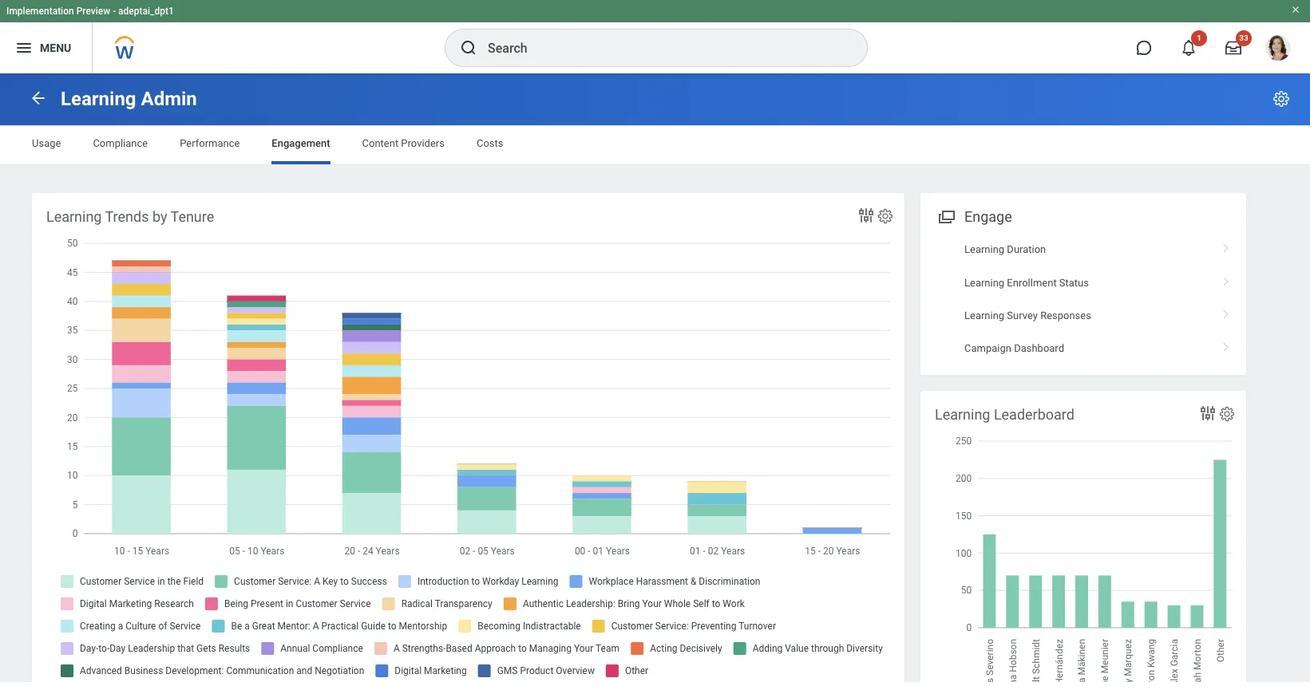 Task type: locate. For each thing, give the bounding box(es) containing it.
configure and view chart data image
[[857, 206, 876, 225], [1199, 404, 1218, 423]]

tab list containing usage
[[16, 126, 1295, 165]]

profile logan mcneil image
[[1266, 35, 1291, 64]]

implementation
[[6, 6, 74, 17]]

learning for learning trends by tenure
[[46, 208, 102, 225]]

configure and view chart data image left configure learning trends by tenure image
[[857, 206, 876, 225]]

content
[[362, 137, 399, 149]]

tenure
[[171, 208, 214, 225]]

previous page image
[[29, 88, 48, 107]]

1 vertical spatial chevron right image
[[1216, 271, 1237, 287]]

configure this page image
[[1272, 89, 1291, 109]]

1 chevron right image from the top
[[1216, 238, 1237, 254]]

chevron right image inside learning duration link
[[1216, 238, 1237, 254]]

status
[[1060, 277, 1089, 289]]

leaderboard
[[994, 406, 1075, 423]]

chevron right image for learning enrollment status
[[1216, 271, 1237, 287]]

learning up campaign
[[965, 310, 1005, 322]]

admin
[[141, 88, 197, 110]]

enrollment
[[1007, 277, 1057, 289]]

0 horizontal spatial configure and view chart data image
[[857, 206, 876, 225]]

learning for learning enrollment status
[[965, 277, 1005, 289]]

learning left trends
[[46, 208, 102, 225]]

learning up compliance
[[61, 88, 136, 110]]

trends
[[105, 208, 149, 225]]

campaign dashboard link
[[921, 332, 1247, 366]]

learning trends by tenure
[[46, 208, 214, 225]]

learning enrollment status link
[[921, 266, 1247, 299]]

learning down engage
[[965, 244, 1005, 256]]

chevron right image inside learning enrollment status link
[[1216, 271, 1237, 287]]

2 chevron right image from the top
[[1216, 271, 1237, 287]]

learning survey responses
[[965, 310, 1092, 322]]

33 button
[[1216, 30, 1252, 65]]

notifications element
[[1274, 32, 1287, 45]]

menu
[[40, 41, 71, 54]]

learning duration link
[[921, 233, 1247, 266]]

learning
[[61, 88, 136, 110], [46, 208, 102, 225], [965, 244, 1005, 256], [965, 277, 1005, 289], [965, 310, 1005, 322], [935, 406, 991, 423]]

1 button
[[1172, 30, 1207, 65]]

list containing learning duration
[[921, 233, 1247, 366]]

learning inside 'element'
[[46, 208, 102, 225]]

3 chevron right image from the top
[[1216, 337, 1237, 353]]

tab list
[[16, 126, 1295, 165]]

justify image
[[14, 38, 34, 57]]

chevron right image inside campaign dashboard link
[[1216, 337, 1237, 353]]

costs
[[477, 137, 503, 149]]

configure and view chart data image left "configure learning leaderboard" icon
[[1199, 404, 1218, 423]]

learning down campaign
[[935, 406, 991, 423]]

0 vertical spatial chevron right image
[[1216, 238, 1237, 254]]

learning down 'learning duration'
[[965, 277, 1005, 289]]

configure and view chart data image inside the learning leaderboard element
[[1199, 404, 1218, 423]]

1 vertical spatial configure and view chart data image
[[1199, 404, 1218, 423]]

chevron right image
[[1216, 238, 1237, 254], [1216, 271, 1237, 287], [1216, 337, 1237, 353]]

search image
[[459, 38, 478, 57]]

preview
[[76, 6, 110, 17]]

menu banner
[[0, 0, 1310, 73]]

1 horizontal spatial configure and view chart data image
[[1199, 404, 1218, 423]]

33
[[1240, 34, 1249, 42]]

list
[[921, 233, 1247, 366]]

1
[[1197, 34, 1202, 42]]

providers
[[401, 137, 445, 149]]

-
[[113, 6, 116, 17]]

0 vertical spatial configure and view chart data image
[[857, 206, 876, 225]]

campaign dashboard
[[965, 343, 1064, 355]]

2 vertical spatial chevron right image
[[1216, 337, 1237, 353]]



Task type: vqa. For each thing, say whether or not it's contained in the screenshot.
bottommost chevron right image
yes



Task type: describe. For each thing, give the bounding box(es) containing it.
survey
[[1007, 310, 1038, 322]]

learning for learning leaderboard
[[935, 406, 991, 423]]

performance
[[180, 137, 240, 149]]

configure learning leaderboard image
[[1219, 406, 1236, 423]]

content providers
[[362, 137, 445, 149]]

learning survey responses link
[[921, 299, 1247, 332]]

chevron right image
[[1216, 304, 1237, 320]]

compliance
[[93, 137, 148, 149]]

learning trends by tenure element
[[32, 193, 905, 683]]

learning for learning admin
[[61, 88, 136, 110]]

duration
[[1007, 244, 1046, 256]]

learning duration
[[965, 244, 1046, 256]]

dashboard
[[1014, 343, 1064, 355]]

notifications large image
[[1181, 40, 1197, 56]]

menu group image
[[935, 205, 957, 227]]

inbox large image
[[1226, 40, 1242, 56]]

adeptai_dpt1
[[118, 6, 174, 17]]

implementation preview -   adeptai_dpt1
[[6, 6, 174, 17]]

learning admin
[[61, 88, 197, 110]]

chevron right image for learning duration
[[1216, 238, 1237, 254]]

learning admin main content
[[0, 73, 1310, 683]]

chevron right image for campaign dashboard
[[1216, 337, 1237, 353]]

learning for learning survey responses
[[965, 310, 1005, 322]]

engagement
[[272, 137, 330, 149]]

usage
[[32, 137, 61, 149]]

menu button
[[0, 22, 92, 73]]

campaign
[[965, 343, 1012, 355]]

learning for learning duration
[[965, 244, 1005, 256]]

close environment banner image
[[1291, 5, 1301, 14]]

by
[[152, 208, 167, 225]]

Search Workday  search field
[[488, 30, 835, 65]]

configure learning trends by tenure image
[[877, 208, 894, 225]]

learning enrollment status
[[965, 277, 1089, 289]]

learning leaderboard
[[935, 406, 1075, 423]]

tab list inside learning admin main content
[[16, 126, 1295, 165]]

learning leaderboard element
[[921, 391, 1247, 683]]

responses
[[1041, 310, 1092, 322]]

configure and view chart data image for learning leaderboard
[[1199, 404, 1218, 423]]

engage
[[965, 208, 1012, 225]]

list inside learning admin main content
[[921, 233, 1247, 366]]

configure and view chart data image for learning trends by tenure
[[857, 206, 876, 225]]



